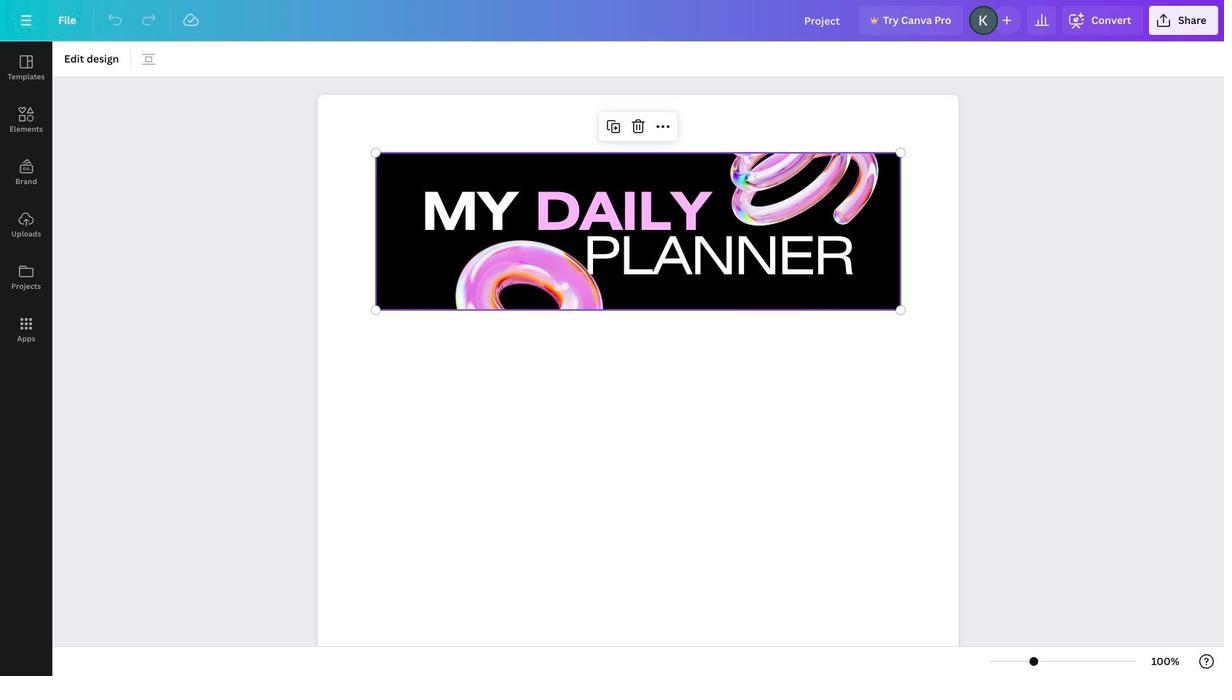 Task type: describe. For each thing, give the bounding box(es) containing it.
side panel tab list
[[0, 42, 52, 356]]

main menu bar
[[0, 0, 1224, 42]]



Task type: locate. For each thing, give the bounding box(es) containing it.
Zoom button
[[1142, 651, 1189, 674]]

None text field
[[318, 87, 959, 677]]

Design title text field
[[793, 6, 853, 35]]



Task type: vqa. For each thing, say whether or not it's contained in the screenshot.
#fafaff image
no



